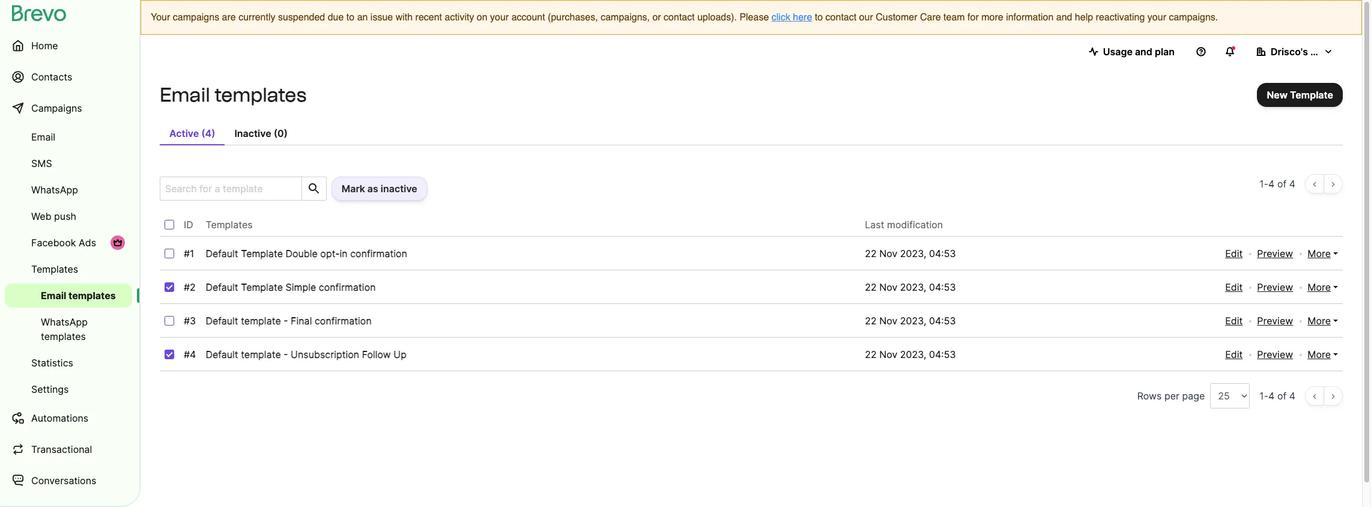 Task type: locate. For each thing, give the bounding box(es) containing it.
0 vertical spatial template
[[241, 315, 281, 327]]

edit link for follow
[[1226, 347, 1243, 362]]

whatsapp inside whatsapp link
[[31, 184, 78, 196]]

double
[[286, 248, 318, 260]]

drisco's drinks button
[[1247, 40, 1343, 64]]

campaigns,
[[601, 12, 650, 23]]

campaigns
[[173, 12, 219, 23]]

1 to from the left
[[347, 12, 355, 23]]

care
[[920, 12, 941, 23]]

more button
[[1308, 246, 1338, 261], [1308, 280, 1338, 294], [1308, 314, 1338, 328], [1308, 347, 1338, 362]]

more for follow
[[1308, 348, 1331, 360]]

22 for confirmation
[[865, 315, 877, 327]]

1 - 4 of 4
[[1260, 178, 1296, 190], [1260, 390, 1296, 402]]

4 more button from the top
[[1308, 347, 1338, 362]]

04:53 for confirmation
[[929, 315, 956, 327]]

04:53 for follow
[[929, 348, 956, 360]]

1 template from the top
[[241, 315, 281, 327]]

edit for in
[[1226, 248, 1243, 260]]

more
[[1308, 248, 1331, 260], [1308, 281, 1331, 293], [1308, 315, 1331, 327], [1308, 348, 1331, 360]]

# down # 2
[[184, 315, 190, 327]]

4 default from the top
[[206, 348, 238, 360]]

( right active
[[201, 127, 205, 139]]

rows
[[1138, 390, 1162, 402]]

confirmation up unsubscription
[[315, 315, 372, 327]]

sms
[[31, 157, 52, 169]]

3 default from the top
[[206, 315, 238, 327]]

1 vertical spatial 1 - 4 of 4
[[1260, 390, 1296, 402]]

0 vertical spatial whatsapp
[[31, 184, 78, 196]]

default template - final confirmation
[[206, 315, 372, 327]]

default template - unsubscription follow up
[[206, 348, 407, 360]]

templates up statistics link
[[41, 330, 86, 342]]

edit link for confirmation
[[1226, 314, 1243, 328]]

as
[[368, 183, 378, 195]]

1 ) from the left
[[212, 127, 215, 139]]

1 vertical spatial template
[[241, 348, 281, 360]]

0 vertical spatial email
[[160, 84, 210, 106]]

whatsapp inside whatsapp templates link
[[41, 316, 88, 328]]

4 edit from the top
[[1226, 348, 1243, 360]]

# down # 3
[[184, 348, 190, 360]]

contacts link
[[5, 62, 132, 91]]

inactive
[[235, 127, 271, 139]]

templates link
[[5, 257, 132, 281]]

2023, for confirmation
[[900, 315, 927, 327]]

3 2023, from the top
[[900, 315, 927, 327]]

4 nov from the top
[[880, 348, 898, 360]]

1 ( from the left
[[201, 127, 205, 139]]

( right 'inactive'
[[274, 127, 278, 139]]

email down templates link
[[41, 290, 66, 302]]

2 # from the top
[[184, 281, 190, 293]]

1 vertical spatial whatsapp
[[41, 316, 88, 328]]

final
[[291, 315, 312, 327]]

your up plan
[[1148, 12, 1167, 23]]

) right 'inactive'
[[284, 127, 288, 139]]

automations
[[31, 412, 88, 424]]

of
[[1278, 178, 1287, 190], [1278, 390, 1287, 402]]

1 # from the top
[[184, 248, 190, 260]]

due
[[328, 12, 344, 23]]

0 horizontal spatial (
[[201, 127, 205, 139]]

click here link
[[772, 12, 812, 23]]

1 vertical spatial email templates
[[41, 290, 116, 302]]

opt-
[[320, 248, 340, 260]]

1 vertical spatial templates
[[69, 290, 116, 302]]

3 nov from the top
[[880, 315, 898, 327]]

3 preview from the top
[[1258, 315, 1293, 327]]

4 04:53 from the top
[[929, 348, 956, 360]]

22 nov 2023, 04:53 for follow
[[865, 348, 956, 360]]

2 more button from the top
[[1308, 280, 1338, 294]]

2 vertical spatial confirmation
[[315, 315, 372, 327]]

2 more from the top
[[1308, 281, 1331, 293]]

1 of from the top
[[1278, 178, 1287, 190]]

default right # 4
[[206, 348, 238, 360]]

home
[[31, 40, 58, 52]]

22 nov 2023, 04:53
[[865, 248, 956, 260], [865, 281, 956, 293], [865, 315, 956, 327], [865, 348, 956, 360]]

3 more from the top
[[1308, 315, 1331, 327]]

) right active
[[212, 127, 215, 139]]

to
[[347, 12, 355, 23], [815, 12, 823, 23]]

default
[[206, 248, 238, 260], [206, 281, 238, 293], [206, 315, 238, 327], [206, 348, 238, 360]]

0 vertical spatial templates
[[214, 84, 307, 106]]

4 22 nov 2023, 04:53 from the top
[[865, 348, 956, 360]]

1 horizontal spatial templates
[[206, 219, 253, 231]]

template
[[1290, 89, 1334, 101], [241, 248, 283, 260], [241, 281, 283, 293]]

0 horizontal spatial and
[[1057, 12, 1073, 23]]

1 edit from the top
[[1226, 248, 1243, 260]]

default right 3
[[206, 315, 238, 327]]

simple
[[286, 281, 316, 293]]

( for 4
[[201, 127, 205, 139]]

0 horizontal spatial your
[[490, 12, 509, 23]]

3
[[190, 315, 196, 327]]

default right "# 1"
[[206, 248, 238, 260]]

2023,
[[900, 248, 927, 260], [900, 281, 927, 293], [900, 315, 927, 327], [900, 348, 927, 360]]

3 22 from the top
[[865, 315, 877, 327]]

1 default from the top
[[206, 248, 238, 260]]

edit for follow
[[1226, 348, 1243, 360]]

# for 1
[[184, 248, 190, 260]]

usage and plan
[[1103, 46, 1175, 58]]

1 horizontal spatial your
[[1148, 12, 1167, 23]]

-
[[1264, 178, 1269, 190], [284, 315, 288, 327], [284, 348, 288, 360], [1264, 390, 1269, 402]]

templates up inactive ( 0 )
[[214, 84, 307, 106]]

3 22 nov 2023, 04:53 from the top
[[865, 315, 956, 327]]

whatsapp up web push
[[31, 184, 78, 196]]

1
[[1260, 178, 1264, 190], [190, 248, 194, 260], [1260, 390, 1264, 402]]

whatsapp templates link
[[5, 310, 132, 348]]

1 22 from the top
[[865, 248, 877, 260]]

2023, for follow
[[900, 348, 927, 360]]

1 vertical spatial template
[[241, 248, 283, 260]]

whatsapp for whatsapp templates
[[41, 316, 88, 328]]

suspended
[[278, 12, 325, 23]]

# down the id
[[184, 248, 190, 260]]

1 horizontal spatial (
[[274, 127, 278, 139]]

transactional link
[[5, 435, 132, 464]]

1 more button from the top
[[1308, 246, 1338, 261]]

template for default template simple confirmation
[[241, 281, 283, 293]]

1 edit link from the top
[[1226, 246, 1243, 261]]

0 horizontal spatial contact
[[664, 12, 695, 23]]

0 vertical spatial confirmation
[[350, 248, 407, 260]]

contacts
[[31, 71, 72, 83]]

3 04:53 from the top
[[929, 315, 956, 327]]

edit
[[1226, 248, 1243, 260], [1226, 281, 1243, 293], [1226, 315, 1243, 327], [1226, 348, 1243, 360]]

default template - final confirmation link
[[206, 315, 372, 327]]

nov for follow
[[880, 348, 898, 360]]

follow
[[362, 348, 391, 360]]

0 horizontal spatial to
[[347, 12, 355, 23]]

facebook ads link
[[5, 231, 132, 255]]

page
[[1182, 390, 1205, 402]]

up
[[394, 348, 407, 360]]

template inside button
[[1290, 89, 1334, 101]]

and left help
[[1057, 12, 1073, 23]]

1 vertical spatial of
[[1278, 390, 1287, 402]]

active ( 4 )
[[169, 127, 215, 139]]

1 04:53 from the top
[[929, 248, 956, 260]]

2 1 - 4 of 4 from the top
[[1260, 390, 1296, 402]]

2 vertical spatial 1
[[1260, 390, 1264, 402]]

3 edit link from the top
[[1226, 314, 1243, 328]]

1 nov from the top
[[880, 248, 898, 260]]

2 22 nov 2023, 04:53 from the top
[[865, 281, 956, 293]]

1 vertical spatial and
[[1135, 46, 1153, 58]]

issue
[[371, 12, 393, 23]]

0 horizontal spatial )
[[212, 127, 215, 139]]

# 3
[[184, 315, 196, 327]]

3 more button from the top
[[1308, 314, 1338, 328]]

your
[[490, 12, 509, 23], [1148, 12, 1167, 23]]

3 edit from the top
[[1226, 315, 1243, 327]]

statistics
[[31, 357, 73, 369]]

contact right or
[[664, 12, 695, 23]]

#
[[184, 248, 190, 260], [184, 281, 190, 293], [184, 315, 190, 327], [184, 348, 190, 360]]

templates down facebook
[[31, 263, 78, 275]]

(purchases,
[[548, 12, 598, 23]]

0 horizontal spatial email templates
[[41, 290, 116, 302]]

your right on
[[490, 12, 509, 23]]

3 preview link from the top
[[1258, 314, 1293, 328]]

confirmation right in
[[350, 248, 407, 260]]

customer
[[876, 12, 918, 23]]

more for confirmation
[[1308, 315, 1331, 327]]

1 vertical spatial email
[[31, 131, 55, 143]]

0 vertical spatial email templates
[[160, 84, 307, 106]]

email up active
[[160, 84, 210, 106]]

are
[[222, 12, 236, 23]]

whatsapp down the email templates link
[[41, 316, 88, 328]]

22
[[865, 248, 877, 260], [865, 281, 877, 293], [865, 315, 877, 327], [865, 348, 877, 360]]

1 horizontal spatial )
[[284, 127, 288, 139]]

template left double
[[241, 248, 283, 260]]

templates
[[206, 219, 253, 231], [31, 263, 78, 275]]

template for unsubscription
[[241, 348, 281, 360]]

4 preview link from the top
[[1258, 347, 1293, 362]]

our
[[859, 12, 873, 23]]

1 more from the top
[[1308, 248, 1331, 260]]

campaigns.
[[1169, 12, 1218, 23]]

template down default template - final confirmation link at the left
[[241, 348, 281, 360]]

templates down templates link
[[69, 290, 116, 302]]

3 # from the top
[[184, 315, 190, 327]]

last modification
[[865, 219, 943, 231]]

confirmation down in
[[319, 281, 376, 293]]

1 22 nov 2023, 04:53 from the top
[[865, 248, 956, 260]]

0 vertical spatial 1
[[1260, 178, 1264, 190]]

1 horizontal spatial contact
[[826, 12, 857, 23]]

template left simple
[[241, 281, 283, 293]]

1 preview from the top
[[1258, 248, 1293, 260]]

4 preview from the top
[[1258, 348, 1293, 360]]

templates down campaign name search box
[[206, 219, 253, 231]]

default for default template double opt-in confirmation
[[206, 248, 238, 260]]

more button for follow
[[1308, 347, 1338, 362]]

email templates
[[160, 84, 307, 106], [41, 290, 116, 302]]

contact left our
[[826, 12, 857, 23]]

help
[[1075, 12, 1093, 23]]

4 more from the top
[[1308, 348, 1331, 360]]

0 vertical spatial templates
[[206, 219, 253, 231]]

reactivating
[[1096, 12, 1145, 23]]

1 vertical spatial 1
[[190, 248, 194, 260]]

# for 3
[[184, 315, 190, 327]]

1 your from the left
[[490, 12, 509, 23]]

settings
[[31, 383, 69, 395]]

default right 2
[[206, 281, 238, 293]]

to right the here
[[815, 12, 823, 23]]

and left plan
[[1135, 46, 1153, 58]]

2 ) from the left
[[284, 127, 288, 139]]

4 22 from the top
[[865, 348, 877, 360]]

2 template from the top
[[241, 348, 281, 360]]

0 vertical spatial template
[[1290, 89, 1334, 101]]

template for final
[[241, 315, 281, 327]]

1 horizontal spatial email templates
[[160, 84, 307, 106]]

templates for whatsapp templates link
[[41, 330, 86, 342]]

1 vertical spatial templates
[[31, 263, 78, 275]]

edit link
[[1226, 246, 1243, 261], [1226, 280, 1243, 294], [1226, 314, 1243, 328], [1226, 347, 1243, 362]]

2 ( from the left
[[274, 127, 278, 139]]

template left final
[[241, 315, 281, 327]]

1 horizontal spatial and
[[1135, 46, 1153, 58]]

4 edit link from the top
[[1226, 347, 1243, 362]]

email templates up 'inactive'
[[160, 84, 307, 106]]

templates inside the whatsapp templates
[[41, 330, 86, 342]]

0 vertical spatial 1 - 4 of 4
[[1260, 178, 1296, 190]]

1 2023, from the top
[[900, 248, 927, 260]]

04:53
[[929, 248, 956, 260], [929, 281, 956, 293], [929, 315, 956, 327], [929, 348, 956, 360]]

0 vertical spatial of
[[1278, 178, 1287, 190]]

4 # from the top
[[184, 348, 190, 360]]

more for in
[[1308, 248, 1331, 260]]

nov for confirmation
[[880, 315, 898, 327]]

confirmation
[[350, 248, 407, 260], [319, 281, 376, 293], [315, 315, 372, 327]]

2 vertical spatial templates
[[41, 330, 86, 342]]

2 contact from the left
[[826, 12, 857, 23]]

more button for in
[[1308, 246, 1338, 261]]

2 default from the top
[[206, 281, 238, 293]]

email templates down templates link
[[41, 290, 116, 302]]

1 horizontal spatial to
[[815, 12, 823, 23]]

# down "# 1"
[[184, 281, 190, 293]]

whatsapp for whatsapp
[[31, 184, 78, 196]]

and
[[1057, 12, 1073, 23], [1135, 46, 1153, 58]]

2 vertical spatial template
[[241, 281, 283, 293]]

2 nov from the top
[[880, 281, 898, 293]]

4 2023, from the top
[[900, 348, 927, 360]]

to left the an
[[347, 12, 355, 23]]

default template double opt-in confirmation link
[[206, 248, 407, 260]]

email up sms
[[31, 131, 55, 143]]

template right new
[[1290, 89, 1334, 101]]

1 preview link from the top
[[1258, 246, 1293, 261]]



Task type: vqa. For each thing, say whether or not it's contained in the screenshot.
&
no



Task type: describe. For each thing, give the bounding box(es) containing it.
information
[[1006, 12, 1054, 23]]

facebook ads
[[31, 237, 96, 249]]

web push
[[31, 210, 76, 222]]

sms link
[[5, 151, 132, 175]]

email link
[[5, 125, 132, 149]]

( for 0
[[274, 127, 278, 139]]

new template
[[1267, 89, 1334, 101]]

2 vertical spatial email
[[41, 290, 66, 302]]

your
[[151, 12, 170, 23]]

2 of from the top
[[1278, 390, 1287, 402]]

2 preview from the top
[[1258, 281, 1293, 293]]

# 1
[[184, 248, 194, 260]]

campaigns
[[31, 102, 82, 114]]

for
[[968, 12, 979, 23]]

plan
[[1155, 46, 1175, 58]]

default for default template - unsubscription follow up
[[206, 348, 238, 360]]

inactive
[[381, 183, 417, 195]]

2 preview link from the top
[[1258, 280, 1293, 294]]

currently
[[239, 12, 275, 23]]

2 edit from the top
[[1226, 281, 1243, 293]]

please
[[740, 12, 769, 23]]

more button for confirmation
[[1308, 314, 1338, 328]]

Campaign name search field
[[160, 177, 297, 200]]

22 for in
[[865, 248, 877, 260]]

2 04:53 from the top
[[929, 281, 956, 293]]

0
[[278, 127, 284, 139]]

default for default template - final confirmation
[[206, 315, 238, 327]]

default for default template simple confirmation
[[206, 281, 238, 293]]

campaigns link
[[5, 94, 132, 123]]

preview for in
[[1258, 248, 1293, 260]]

# 4
[[184, 348, 196, 360]]

edit for confirmation
[[1226, 315, 1243, 327]]

22 for follow
[[865, 348, 877, 360]]

whatsapp link
[[5, 178, 132, 202]]

statistics link
[[5, 351, 132, 375]]

modification
[[887, 219, 943, 231]]

preview link for confirmation
[[1258, 314, 1293, 328]]

here
[[793, 12, 812, 23]]

email templates link
[[5, 284, 132, 308]]

2 2023, from the top
[[900, 281, 927, 293]]

transactional
[[31, 443, 92, 455]]

and inside button
[[1135, 46, 1153, 58]]

1 1 - 4 of 4 from the top
[[1260, 178, 1296, 190]]

mark as inactive
[[342, 183, 417, 195]]

22 nov 2023, 04:53 for confirmation
[[865, 315, 956, 327]]

2023, for in
[[900, 248, 927, 260]]

with
[[396, 12, 413, 23]]

nov for in
[[880, 248, 898, 260]]

automations link
[[5, 404, 132, 433]]

# for 4
[[184, 348, 190, 360]]

template for new template
[[1290, 89, 1334, 101]]

team
[[944, 12, 965, 23]]

click
[[772, 12, 790, 23]]

an
[[357, 12, 368, 23]]

2 your from the left
[[1148, 12, 1167, 23]]

preview link for follow
[[1258, 347, 1293, 362]]

settings link
[[5, 377, 132, 401]]

home link
[[5, 31, 132, 60]]

preview for confirmation
[[1258, 315, 1293, 327]]

in
[[340, 248, 348, 260]]

mark as inactive button
[[331, 177, 428, 201]]

facebook
[[31, 237, 76, 249]]

22 nov 2023, 04:53 for in
[[865, 248, 956, 260]]

04:53 for in
[[929, 248, 956, 260]]

last
[[865, 219, 885, 231]]

new
[[1267, 89, 1288, 101]]

default template simple confirmation link
[[206, 281, 376, 293]]

rows per page
[[1138, 390, 1205, 402]]

default template - unsubscription follow up link
[[206, 348, 407, 360]]

on
[[477, 12, 488, 23]]

preview link for in
[[1258, 246, 1293, 261]]

recent
[[415, 12, 442, 23]]

2 to from the left
[[815, 12, 823, 23]]

) for inactive ( 0 )
[[284, 127, 288, 139]]

2
[[190, 281, 196, 293]]

web
[[31, 210, 51, 222]]

1 vertical spatial confirmation
[[319, 281, 376, 293]]

2 edit link from the top
[[1226, 280, 1243, 294]]

template for default template double opt-in confirmation
[[241, 248, 283, 260]]

conversations link
[[5, 466, 132, 495]]

activity
[[445, 12, 474, 23]]

# 2
[[184, 281, 196, 293]]

left___rvooi image
[[113, 238, 123, 248]]

mark
[[342, 183, 365, 195]]

0 vertical spatial and
[[1057, 12, 1073, 23]]

# for 2
[[184, 281, 190, 293]]

default template simple confirmation
[[206, 281, 376, 293]]

edit link for in
[[1226, 246, 1243, 261]]

2 22 from the top
[[865, 281, 877, 293]]

inactive ( 0 )
[[235, 127, 288, 139]]

default template double opt-in confirmation
[[206, 248, 407, 260]]

conversations
[[31, 475, 96, 487]]

account
[[512, 12, 545, 23]]

drinks
[[1311, 46, 1341, 58]]

drisco's drinks
[[1271, 46, 1341, 58]]

uploads).
[[698, 12, 737, 23]]

per
[[1165, 390, 1180, 402]]

drisco's
[[1271, 46, 1308, 58]]

1 contact from the left
[[664, 12, 695, 23]]

0 horizontal spatial templates
[[31, 263, 78, 275]]

templates for the email templates link
[[69, 290, 116, 302]]

ads
[[79, 237, 96, 249]]

whatsapp templates
[[41, 316, 88, 342]]

id
[[184, 219, 193, 231]]

web push link
[[5, 204, 132, 228]]

or
[[653, 12, 661, 23]]

active
[[169, 127, 199, 139]]

new template button
[[1258, 83, 1343, 107]]

preview for follow
[[1258, 348, 1293, 360]]

) for active ( 4 )
[[212, 127, 215, 139]]



